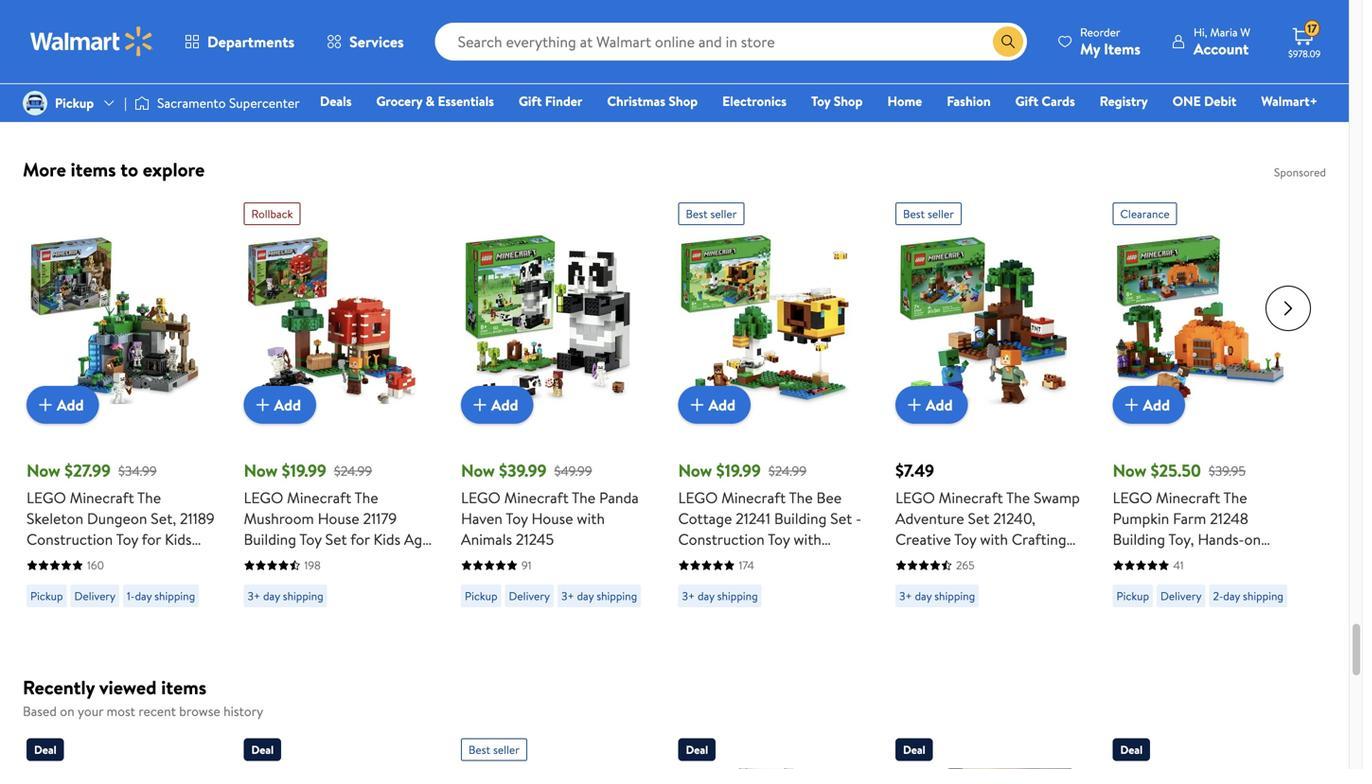 Task type: locate. For each thing, give the bounding box(es) containing it.
minecraft up mangrove at the right of the page
[[939, 488, 1003, 509]]

minecraft up house, on the right of page
[[722, 488, 786, 509]]

0 horizontal spatial idea
[[319, 550, 346, 571]]

set left 21240,
[[968, 509, 990, 529]]

minecraft down the frog,
[[1113, 634, 1177, 654]]

shop left home link
[[834, 92, 863, 110]]

shipping
[[283, 51, 324, 67], [495, 51, 535, 67], [717, 51, 758, 67], [935, 51, 975, 67], [1152, 51, 1193, 67], [66, 77, 106, 93], [155, 589, 195, 605], [283, 589, 324, 605], [597, 589, 637, 605], [717, 589, 758, 605], [935, 589, 975, 605], [1243, 589, 1284, 605]]

mangrove
[[937, 550, 1002, 571]]

1 horizontal spatial &
[[426, 92, 435, 110]]

the inside now $25.50 $39.95 lego minecraft the pumpkin farm 21248 building toy, hands-on action in the swamp biome featuring steve, a witch, frog, boat, treasure chest and pumpkin patch, minecraft toy for boys and girls aged 8+
[[1224, 488, 1248, 509]]

526
[[522, 20, 540, 36]]

construction up 174
[[678, 529, 765, 550]]

gift inside now $19.99 $24.99 lego minecraft the bee cottage 21241 building set - construction toy with buildable house, farm, baby zombie, and animal figures, game inspired birthday gift idea for boys and girls ages 8+
[[835, 592, 861, 613]]

$25.50
[[1151, 459, 1201, 483]]

and right zombie,
[[734, 571, 758, 592]]

for right the stuffer
[[945, 592, 965, 613]]

 image
[[23, 91, 47, 116], [135, 94, 150, 113]]

2 the from the left
[[355, 488, 378, 509]]

1 vertical spatial &
[[337, 571, 347, 592]]

1 the from the left
[[137, 488, 161, 509]]

deal
[[34, 743, 57, 759], [251, 743, 274, 759], [686, 743, 708, 759], [903, 743, 926, 759], [1121, 743, 1143, 759]]

0 vertical spatial pumpkin
[[1113, 509, 1170, 529]]

add to cart image for $19.99
[[251, 394, 274, 417]]

building up featuring on the bottom of the page
[[1113, 529, 1166, 550]]

3+ down the now $39.99 $49.99 lego minecraft the panda haven toy house with animals 21245
[[561, 589, 574, 605]]

add button
[[27, 387, 99, 424], [244, 387, 316, 424], [461, 387, 534, 424], [678, 387, 751, 424], [896, 387, 968, 424], [1113, 387, 1186, 424]]

4 add from the left
[[709, 395, 736, 416]]

1 horizontal spatial on
[[1245, 529, 1261, 550]]

more items to explore
[[23, 156, 205, 183]]

idea left mooshroom
[[319, 550, 346, 571]]

departments
[[207, 31, 295, 52]]

91
[[522, 558, 532, 574]]

girls left ages on the right of page
[[794, 613, 824, 634]]

panda
[[599, 488, 639, 509]]

add to cart image
[[34, 394, 57, 417], [686, 394, 709, 417]]

swamp inside now $25.50 $39.95 lego minecraft the pumpkin farm 21248 building toy, hands-on action in the swamp biome featuring steve, a witch, frog, boat, treasure chest and pumpkin patch, minecraft toy for boys and girls aged 8+
[[1201, 550, 1247, 571]]

8+ right aged
[[1185, 654, 1203, 675]]

& right the grocery
[[426, 92, 435, 110]]

2 shop from the left
[[834, 92, 863, 110]]

set
[[831, 509, 852, 529], [968, 509, 990, 529], [325, 529, 347, 550]]

0 vertical spatial idea
[[319, 550, 346, 571]]

lego inside now $25.50 $39.95 lego minecraft the pumpkin farm 21248 building toy, hands-on action in the swamp biome featuring steve, a witch, frog, boat, treasure chest and pumpkin patch, minecraft toy for boys and girls aged 8+
[[1113, 488, 1153, 509]]

shop inside toy shop link
[[834, 92, 863, 110]]

farm
[[1173, 509, 1207, 529]]

0 horizontal spatial $19.99
[[282, 459, 327, 483]]

1 now from the left
[[27, 459, 60, 483]]

3 deal from the left
[[686, 743, 708, 759]]

3+ down 8 on the left of the page
[[248, 589, 260, 605]]

21240,
[[994, 509, 1036, 529]]

0 vertical spatial girls
[[794, 613, 824, 634]]

2-day shipping
[[465, 51, 535, 67], [1213, 589, 1284, 605]]

the inside the now $39.99 $49.99 lego minecraft the panda haven toy house with animals 21245
[[572, 488, 596, 509]]

gift cards
[[1016, 92, 1075, 110]]

now up the mushroom
[[244, 459, 278, 483]]

1 vertical spatial on
[[60, 703, 75, 721]]

now inside now $27.99 $34.99 lego minecraft the skeleton dungeon set, 21189 construction toy for kids with caves, mobs and figures with crossbow accessories
[[27, 459, 60, 483]]

$19.99 inside now $19.99 $24.99 lego minecraft the mushroom house 21179 building toy set for kids age 8 plus, gift idea with alex, spider jockey & mooshroom animal figures
[[282, 459, 327, 483]]

shipping down 102
[[935, 51, 975, 67]]

6 add from the left
[[1143, 395, 1170, 416]]

3 add button from the left
[[461, 387, 534, 424]]

1 horizontal spatial best
[[686, 206, 708, 222]]

product group containing 186
[[27, 0, 202, 117]]

1 construction from the left
[[27, 529, 113, 550]]

0 horizontal spatial set
[[325, 529, 347, 550]]

0 vertical spatial 2-
[[465, 51, 475, 67]]

shipping right 1-
[[155, 589, 195, 605]]

and down house, on the right of page
[[767, 613, 791, 634]]

fashion link
[[939, 91, 999, 111]]

kids left age
[[374, 529, 401, 550]]

now $19.99 $24.99 lego minecraft the bee cottage 21241 building set - construction toy with buildable house, farm, baby zombie, and animal figures, game inspired birthday gift idea for boys and girls ages 8+
[[678, 459, 863, 654]]

gift left finder
[[519, 92, 542, 110]]

4 add to cart image from the left
[[1121, 394, 1143, 417]]

4 now from the left
[[678, 459, 712, 483]]

3 the from the left
[[572, 488, 596, 509]]

5 the from the left
[[1007, 488, 1030, 509]]

0 horizontal spatial girls
[[794, 613, 824, 634]]

plus,
[[256, 550, 286, 571]]

house down $49.99
[[532, 509, 573, 529]]

boat,
[[1151, 592, 1185, 613]]

1 shop from the left
[[669, 92, 698, 110]]

5 lego from the left
[[896, 488, 935, 509]]

5 deal from the left
[[1121, 743, 1143, 759]]

on
[[1245, 529, 1261, 550], [60, 703, 75, 721]]

set left the -
[[831, 509, 852, 529]]

now inside now $19.99 $24.99 lego minecraft the bee cottage 21241 building set - construction toy with buildable house, farm, baby zombie, and animal figures, game inspired birthday gift idea for boys and girls ages 8+
[[678, 459, 712, 483]]

kids inside now $19.99 $24.99 lego minecraft the mushroom house 21179 building toy set for kids age 8 plus, gift idea with alex, spider jockey & mooshroom animal figures
[[374, 529, 401, 550]]

$39.95
[[1209, 462, 1246, 480]]

toy down the boat,
[[1181, 634, 1203, 654]]

0 horizontal spatial animal
[[244, 592, 289, 613]]

shop inside christmas shop link
[[669, 92, 698, 110]]

3 add to cart image from the left
[[903, 394, 926, 417]]

lego up animals
[[461, 488, 501, 509]]

hi, maria w account
[[1194, 24, 1251, 59]]

buildable
[[678, 550, 738, 571]]

1 horizontal spatial 8+
[[1185, 654, 1203, 675]]

creative
[[896, 529, 951, 550]]

2 house from the left
[[532, 509, 573, 529]]

now for now $25.50 $39.95 lego minecraft the pumpkin farm 21248 building toy, hands-on action in the swamp biome featuring steve, a witch, frog, boat, treasure chest and pumpkin patch, minecraft toy for boys and girls aged 8+
[[1113, 459, 1147, 483]]

building
[[774, 509, 827, 529], [244, 529, 296, 550], [1113, 529, 1166, 550]]

$24.99 inside now $19.99 $24.99 lego minecraft the bee cottage 21241 building set - construction toy with buildable house, farm, baby zombie, and animal figures, game inspired birthday gift idea for boys and girls ages 8+
[[769, 462, 807, 480]]

1 horizontal spatial add to cart image
[[686, 394, 709, 417]]

animals
[[461, 529, 512, 550]]

8+ inside now $25.50 $39.95 lego minecraft the pumpkin farm 21248 building toy, hands-on action in the swamp biome featuring steve, a witch, frog, boat, treasure chest and pumpkin patch, minecraft toy for boys and girls aged 8+
[[1185, 654, 1203, 675]]

8+ down game
[[678, 634, 696, 654]]

0 horizontal spatial $24.99
[[334, 462, 372, 480]]

the inside now $27.99 $34.99 lego minecraft the skeleton dungeon set, 21189 construction toy for kids with caves, mobs and figures with crossbow accessories
[[137, 488, 161, 509]]

shop for christmas shop
[[669, 92, 698, 110]]

items up browse
[[161, 675, 207, 701]]

for down zombie,
[[709, 613, 728, 634]]

0 vertical spatial swamp
[[1034, 488, 1080, 509]]

the for now $19.99 $24.99 lego minecraft the mushroom house 21179 building toy set for kids age 8 plus, gift idea with alex, spider jockey & mooshroom animal figures
[[355, 488, 378, 509]]

1 add to cart image from the left
[[34, 394, 57, 417]]

boys down chest
[[1229, 634, 1260, 654]]

minecraft down '$25.50'
[[1156, 488, 1221, 509]]

minecraft for now $27.99 $34.99 lego minecraft the skeleton dungeon set, 21189 construction toy for kids with caves, mobs and figures with crossbow accessories
[[70, 488, 134, 509]]

1 vertical spatial idea
[[678, 613, 706, 634]]

best for now
[[686, 206, 708, 222]]

lego down '$25.50'
[[1113, 488, 1153, 509]]

4 deal from the left
[[903, 743, 926, 759]]

0 vertical spatial items
[[71, 156, 116, 183]]

3+ down buildable
[[682, 589, 695, 605]]

gift
[[519, 92, 542, 110], [1016, 92, 1039, 110], [289, 550, 315, 571], [835, 592, 861, 613]]

4 add button from the left
[[678, 387, 751, 424]]

minecraft left 21179
[[287, 488, 351, 509]]

minecraft inside now $27.99 $34.99 lego minecraft the skeleton dungeon set, 21189 construction toy for kids with caves, mobs and figures with crossbow accessories
[[70, 488, 134, 509]]

with inside the $7.49 lego minecraft the swamp adventure set 21240, creative toy with crafting table, mangrove tree and alex figure, great stocking stuffer for kids
[[980, 529, 1008, 550]]

0 horizontal spatial shop
[[669, 92, 698, 110]]

history
[[224, 703, 263, 721]]

 image for pickup
[[23, 91, 47, 116]]

add for now $19.99 $24.99 lego minecraft the mushroom house 21179 building toy set for kids age 8 plus, gift idea with alex, spider jockey & mooshroom animal figures
[[274, 395, 301, 416]]

add button for now $19.99 $24.99 lego minecraft the mushroom house 21179 building toy set for kids age 8 plus, gift idea with alex, spider jockey & mooshroom animal figures
[[244, 387, 316, 424]]

add button for now $19.99 $24.99 lego minecraft the bee cottage 21241 building set - construction toy with buildable house, farm, baby zombie, and animal figures, game inspired birthday gift idea for boys and girls ages 8+
[[678, 387, 751, 424]]

2 horizontal spatial building
[[1113, 529, 1166, 550]]

0 vertical spatial on
[[1245, 529, 1261, 550]]

construction up 160
[[27, 529, 113, 550]]

my
[[1080, 38, 1101, 59]]

1 horizontal spatial boys
[[1229, 634, 1260, 654]]

crossbow
[[110, 571, 174, 592]]

toy inside now $25.50 $39.95 lego minecraft the pumpkin farm 21248 building toy, hands-on action in the swamp biome featuring steve, a witch, frog, boat, treasure chest and pumpkin patch, minecraft toy for boys and girls aged 8+
[[1181, 634, 1203, 654]]

for inside now $19.99 $24.99 lego minecraft the bee cottage 21241 building set - construction toy with buildable house, farm, baby zombie, and animal figures, game inspired birthday gift idea for boys and girls ages 8+
[[709, 613, 728, 634]]

 image up more
[[23, 91, 47, 116]]

lego up plus,
[[244, 488, 283, 509]]

0 horizontal spatial add to cart image
[[34, 394, 57, 417]]

4 lego from the left
[[678, 488, 718, 509]]

2-day shipping down 526
[[465, 51, 535, 67]]

gift inside "link"
[[1016, 92, 1039, 110]]

1 horizontal spatial 2-
[[1213, 589, 1224, 605]]

0 horizontal spatial 8+
[[678, 634, 696, 654]]

items
[[71, 156, 116, 183], [161, 675, 207, 701]]

minecraft inside now $19.99 $24.99 lego minecraft the bee cottage 21241 building set - construction toy with buildable house, farm, baby zombie, and animal figures, game inspired birthday gift idea for boys and girls ages 8+
[[722, 488, 786, 509]]

1 horizontal spatial $19.99
[[716, 459, 761, 483]]

2 lego from the left
[[244, 488, 283, 509]]

minecraft
[[70, 488, 134, 509], [287, 488, 351, 509], [504, 488, 569, 509], [722, 488, 786, 509], [939, 488, 1003, 509], [1156, 488, 1221, 509], [1113, 634, 1177, 654]]

1 horizontal spatial items
[[161, 675, 207, 701]]

1 horizontal spatial figures
[[292, 592, 340, 613]]

toy left set,
[[116, 529, 138, 550]]

$34.99
[[118, 462, 157, 480]]

girls left aged
[[1113, 654, 1143, 675]]

1 vertical spatial girls
[[1113, 654, 1143, 675]]

gift finder
[[519, 92, 583, 110]]

product group
[[27, 0, 202, 117], [244, 0, 419, 104], [461, 0, 637, 117], [678, 0, 854, 104], [896, 0, 1071, 104], [1113, 0, 1289, 104], [27, 195, 217, 616], [244, 195, 435, 616], [461, 195, 652, 616], [678, 195, 869, 654], [896, 195, 1086, 616], [1113, 195, 1304, 675]]

shipping down 526
[[495, 51, 535, 67]]

2 add button from the left
[[244, 387, 316, 424]]

lego minecraft the mushroom house 21179 building toy set for kids age 8 plus, gift idea with alex, spider jockey & mooshroom animal figures image
[[244, 233, 420, 409]]

one
[[1173, 92, 1201, 110]]

1 $19.99 from the left
[[282, 459, 327, 483]]

2 horizontal spatial kids
[[968, 592, 995, 613]]

for down treasure
[[1206, 634, 1226, 654]]

1 deal from the left
[[34, 743, 57, 759]]

on left your
[[60, 703, 75, 721]]

shipping down 265
[[935, 589, 975, 605]]

1 add to cart image from the left
[[251, 394, 274, 417]]

0 vertical spatial &
[[426, 92, 435, 110]]

minecraft down $27.99
[[70, 488, 134, 509]]

0 horizontal spatial figures
[[27, 571, 74, 592]]

$24.99 for now $19.99 $24.99 lego minecraft the bee cottage 21241 building set - construction toy with buildable house, farm, baby zombie, and animal figures, game inspired birthday gift idea for boys and girls ages 8+
[[769, 462, 807, 480]]

lego inside now $19.99 $24.99 lego minecraft the bee cottage 21241 building set - construction toy with buildable house, farm, baby zombie, and animal figures, game inspired birthday gift idea for boys and girls ages 8+
[[678, 488, 718, 509]]

delivery down 186
[[74, 51, 116, 67]]

biome
[[1251, 550, 1292, 571]]

$19.99 for now $19.99 $24.99 lego minecraft the mushroom house 21179 building toy set for kids age 8 plus, gift idea with alex, spider jockey & mooshroom animal figures
[[282, 459, 327, 483]]

now left $39.99
[[461, 459, 495, 483]]

best inside product group
[[903, 206, 925, 222]]

& right jockey
[[337, 571, 347, 592]]

now $27.99 $34.99 lego minecraft the skeleton dungeon set, 21189 construction toy for kids with caves, mobs and figures with crossbow accessories
[[27, 459, 215, 613]]

2- up patch,
[[1213, 589, 1224, 605]]

1 horizontal spatial kids
[[374, 529, 401, 550]]

sponsored
[[1275, 164, 1327, 181]]

gift left cards
[[1016, 92, 1039, 110]]

minecraft inside now $19.99 $24.99 lego minecraft the mushroom house 21179 building toy set for kids age 8 plus, gift idea with alex, spider jockey & mooshroom animal figures
[[287, 488, 351, 509]]

$24.99 inside now $19.99 $24.99 lego minecraft the mushroom house 21179 building toy set for kids age 8 plus, gift idea with alex, spider jockey & mooshroom animal figures
[[334, 462, 372, 480]]

and right mobs
[[144, 550, 168, 571]]

2 horizontal spatial best seller
[[903, 206, 954, 222]]

0 horizontal spatial &
[[337, 571, 347, 592]]

2- up essentials
[[465, 51, 475, 67]]

1 horizontal spatial swamp
[[1201, 550, 1247, 571]]

5 add from the left
[[926, 395, 953, 416]]

$19.99 up 21241
[[716, 459, 761, 483]]

$24.99 up 21241
[[769, 462, 807, 480]]

game
[[678, 592, 717, 613]]

construction inside now $19.99 $24.99 lego minecraft the bee cottage 21241 building set - construction toy with buildable house, farm, baby zombie, and animal figures, game inspired birthday gift idea for boys and girls ages 8+
[[678, 529, 765, 550]]

the inside now $19.99 $24.99 lego minecraft the mushroom house 21179 building toy set for kids age 8 plus, gift idea with alex, spider jockey & mooshroom animal figures
[[355, 488, 378, 509]]

lego minecraft the skeleton dungeon set, 21189 construction toy for kids with caves, mobs and figures with crossbow accessories image
[[27, 233, 203, 409]]

1 horizontal spatial $24.99
[[769, 462, 807, 480]]

delivery down 41
[[1161, 589, 1202, 605]]

product group containing now $39.99
[[461, 195, 652, 616]]

the for now $25.50 $39.95 lego minecraft the pumpkin farm 21248 building toy, hands-on action in the swamp biome featuring steve, a witch, frog, boat, treasure chest and pumpkin patch, minecraft toy for boys and girls aged 8+
[[1224, 488, 1248, 509]]

shop right christmas
[[669, 92, 698, 110]]

mushroom
[[244, 509, 314, 529]]

house left 21179
[[318, 509, 360, 529]]

21248
[[1210, 509, 1249, 529]]

the inside now $19.99 $24.99 lego minecraft the bee cottage 21241 building set - construction toy with buildable house, farm, baby zombie, and animal figures, game inspired birthday gift idea for boys and girls ages 8+
[[789, 488, 813, 509]]

$24.99
[[334, 462, 372, 480], [769, 462, 807, 480]]

3+ right my at the top right of the page
[[1117, 51, 1130, 67]]

Search search field
[[435, 23, 1027, 61]]

2 $19.99 from the left
[[716, 459, 761, 483]]

1 horizontal spatial building
[[774, 509, 827, 529]]

 image right |
[[135, 94, 150, 113]]

dungeon
[[87, 509, 147, 529]]

now left $27.99
[[27, 459, 60, 483]]

adventure
[[896, 509, 965, 529]]

building inside now $19.99 $24.99 lego minecraft the bee cottage 21241 building set - construction toy with buildable house, farm, baby zombie, and animal figures, game inspired birthday gift idea for boys and girls ages 8+
[[774, 509, 827, 529]]

pumpkin
[[1113, 509, 1170, 529], [1140, 613, 1197, 634]]

2 horizontal spatial best
[[903, 206, 925, 222]]

construction
[[27, 529, 113, 550], [678, 529, 765, 550]]

gift right plus,
[[289, 550, 315, 571]]

building for now $19.99 $24.99 lego minecraft the mushroom house 21179 building toy set for kids age 8 plus, gift idea with alex, spider jockey & mooshroom animal figures
[[244, 529, 296, 550]]

kids up crossbow
[[165, 529, 192, 550]]

0 horizontal spatial swamp
[[1034, 488, 1080, 509]]

4 the from the left
[[789, 488, 813, 509]]

now left '$25.50'
[[1113, 459, 1147, 483]]

lego minecraft the swamp adventure set 21240, creative toy with crafting table, mangrove tree and alex figure, great stocking stuffer for kids image
[[896, 233, 1072, 409]]

alex,
[[381, 550, 414, 571]]

toy right haven
[[506, 509, 528, 529]]

3 now from the left
[[461, 459, 495, 483]]

building up spider
[[244, 529, 296, 550]]

age
[[404, 529, 430, 550]]

1 horizontal spatial house
[[532, 509, 573, 529]]

1 vertical spatial 2-
[[1213, 589, 1224, 605]]

toy
[[811, 92, 831, 110], [506, 509, 528, 529], [116, 529, 138, 550], [300, 529, 322, 550], [768, 529, 790, 550], [955, 529, 977, 550], [1181, 634, 1203, 654]]

1 horizontal spatial set
[[831, 509, 852, 529]]

2-day shipping up patch,
[[1213, 589, 1284, 605]]

browse
[[179, 703, 220, 721]]

building inside now $25.50 $39.95 lego minecraft the pumpkin farm 21248 building toy, hands-on action in the swamp biome featuring steve, a witch, frog, boat, treasure chest and pumpkin patch, minecraft toy for boys and girls aged 8+
[[1113, 529, 1166, 550]]

gift down baby
[[835, 592, 861, 613]]

$24.99 for now $19.99 $24.99 lego minecraft the mushroom house 21179 building toy set for kids age 8 plus, gift idea with alex, spider jockey & mooshroom animal figures
[[334, 462, 372, 480]]

1 horizontal spatial shop
[[834, 92, 863, 110]]

animal down plus,
[[244, 592, 289, 613]]

now inside now $25.50 $39.95 lego minecraft the pumpkin farm 21248 building toy, hands-on action in the swamp biome featuring steve, a witch, frog, boat, treasure chest and pumpkin patch, minecraft toy for boys and girls aged 8+
[[1113, 459, 1147, 483]]

electronics
[[723, 92, 787, 110]]

6 lego from the left
[[1113, 488, 1153, 509]]

0 horizontal spatial building
[[244, 529, 296, 550]]

for inside now $25.50 $39.95 lego minecraft the pumpkin farm 21248 building toy, hands-on action in the swamp biome featuring steve, a witch, frog, boat, treasure chest and pumpkin patch, minecraft toy for boys and girls aged 8+
[[1206, 634, 1226, 654]]

toy left farm,
[[768, 529, 790, 550]]

1 vertical spatial items
[[161, 675, 207, 701]]

2 construction from the left
[[678, 529, 765, 550]]

6 add button from the left
[[1113, 387, 1186, 424]]

toy shop link
[[803, 91, 872, 111]]

explore
[[143, 156, 205, 183]]

3+
[[248, 51, 260, 67], [682, 51, 695, 67], [899, 51, 912, 67], [1117, 51, 1130, 67], [30, 77, 43, 93], [248, 589, 260, 605], [561, 589, 574, 605], [682, 589, 695, 605], [899, 589, 912, 605]]

figures inside now $19.99 $24.99 lego minecraft the mushroom house 21179 building toy set for kids age 8 plus, gift idea with alex, spider jockey & mooshroom animal figures
[[292, 592, 340, 613]]

now inside the now $39.99 $49.99 lego minecraft the panda haven toy house with animals 21245
[[461, 459, 495, 483]]

174
[[739, 558, 755, 574]]

0 horizontal spatial  image
[[23, 91, 47, 116]]

5 add button from the left
[[896, 387, 968, 424]]

product group containing 526
[[461, 0, 637, 117]]

1 vertical spatial swamp
[[1201, 550, 1247, 571]]

for
[[142, 529, 161, 550], [350, 529, 370, 550], [945, 592, 965, 613], [709, 613, 728, 634], [1206, 634, 1226, 654]]

now for now $19.99 $24.99 lego minecraft the mushroom house 21179 building toy set for kids age 8 plus, gift idea with alex, spider jockey & mooshroom animal figures
[[244, 459, 278, 483]]

0 horizontal spatial construction
[[27, 529, 113, 550]]

add
[[57, 395, 84, 416], [274, 395, 301, 416], [491, 395, 518, 416], [709, 395, 736, 416], [926, 395, 953, 416], [1143, 395, 1170, 416]]

0 horizontal spatial on
[[60, 703, 75, 721]]

5 now from the left
[[1113, 459, 1147, 483]]

best seller for now
[[686, 206, 737, 222]]

17
[[1308, 21, 1317, 37]]

now inside now $19.99 $24.99 lego minecraft the mushroom house 21179 building toy set for kids age 8 plus, gift idea with alex, spider jockey & mooshroom animal figures
[[244, 459, 278, 483]]

1 horizontal spatial idea
[[678, 613, 706, 634]]

gift inside now $19.99 $24.99 lego minecraft the mushroom house 21179 building toy set for kids age 8 plus, gift idea with alex, spider jockey & mooshroom animal figures
[[289, 550, 315, 571]]

1 add from the left
[[57, 395, 84, 416]]

0 horizontal spatial best seller
[[469, 743, 520, 759]]

toy up 265
[[955, 529, 977, 550]]

toy inside now $27.99 $34.99 lego minecraft the skeleton dungeon set, 21189 construction toy for kids with caves, mobs and figures with crossbow accessories
[[116, 529, 138, 550]]

with inside now $19.99 $24.99 lego minecraft the bee cottage 21241 building set - construction toy with buildable house, farm, baby zombie, and animal figures, game inspired birthday gift idea for boys and girls ages 8+
[[794, 529, 822, 550]]

1 horizontal spatial  image
[[135, 94, 150, 113]]

add to cart image inside product group
[[34, 394, 57, 417]]

48
[[739, 20, 752, 36]]

delivery down 160
[[74, 589, 116, 605]]

toy inside now $19.99 $24.99 lego minecraft the mushroom house 21179 building toy set for kids age 8 plus, gift idea with alex, spider jockey & mooshroom animal figures
[[300, 529, 322, 550]]

$19.99 for now $19.99 $24.99 lego minecraft the bee cottage 21241 building set - construction toy with buildable house, farm, baby zombie, and animal figures, game inspired birthday gift idea for boys and girls ages 8+
[[716, 459, 761, 483]]

pumpkin up aged
[[1140, 613, 1197, 634]]

for right mobs
[[142, 529, 161, 550]]

1 house from the left
[[318, 509, 360, 529]]

on up "witch,"
[[1245, 529, 1261, 550]]

kids for $27.99
[[165, 529, 192, 550]]

lego inside the $7.49 lego minecraft the swamp adventure set 21240, creative toy with crafting table, mangrove tree and alex figure, great stocking stuffer for kids
[[896, 488, 935, 509]]

2 $24.99 from the left
[[769, 462, 807, 480]]

add to cart image
[[251, 394, 274, 417], [469, 394, 491, 417], [903, 394, 926, 417], [1121, 394, 1143, 417]]

0 horizontal spatial house
[[318, 509, 360, 529]]

boys inside now $19.99 $24.99 lego minecraft the bee cottage 21241 building set - construction toy with buildable house, farm, baby zombie, and animal figures, game inspired birthday gift idea for boys and girls ages 8+
[[732, 613, 763, 634]]

1 lego from the left
[[27, 488, 66, 509]]

lego for now $19.99 $24.99 lego minecraft the bee cottage 21241 building set - construction toy with buildable house, farm, baby zombie, and animal figures, game inspired birthday gift idea for boys and girls ages 8+
[[678, 488, 718, 509]]

home link
[[879, 91, 931, 111]]

pickup
[[30, 51, 63, 67], [55, 94, 94, 112], [30, 589, 63, 605], [465, 589, 498, 605], [1117, 589, 1150, 605]]

pumpkin up action
[[1113, 509, 1170, 529]]

$7.49 lego minecraft the swamp adventure set 21240, creative toy with crafting table, mangrove tree and alex figure, great stocking stuffer for kids
[[896, 459, 1080, 613]]

girls
[[794, 613, 824, 634], [1113, 654, 1143, 675]]

$19.99 inside now $19.99 $24.99 lego minecraft the bee cottage 21241 building set - construction toy with buildable house, farm, baby zombie, and animal figures, game inspired birthday gift idea for boys and girls ages 8+
[[716, 459, 761, 483]]

$24.99 up 21179
[[334, 462, 372, 480]]

home
[[888, 92, 922, 110]]

1 horizontal spatial best seller
[[686, 206, 737, 222]]

now
[[27, 459, 60, 483], [244, 459, 278, 483], [461, 459, 495, 483], [678, 459, 712, 483], [1113, 459, 1147, 483]]

$19.99 up the mushroom
[[282, 459, 327, 483]]

the for now $27.99 $34.99 lego minecraft the skeleton dungeon set, 21189 construction toy for kids with caves, mobs and figures with crossbow accessories
[[137, 488, 161, 509]]

Walmart Site-Wide search field
[[435, 23, 1027, 61]]

minecraft for now $39.99 $49.99 lego minecraft the panda haven toy house with animals 21245
[[504, 488, 569, 509]]

2 now from the left
[[244, 459, 278, 483]]

2 horizontal spatial set
[[968, 509, 990, 529]]

spider
[[244, 571, 285, 592]]

0 vertical spatial 2-day shipping
[[465, 51, 535, 67]]

shipping down walmart image on the left of the page
[[66, 77, 106, 93]]

recently
[[23, 675, 95, 701]]

idea down zombie,
[[678, 613, 706, 634]]

2 horizontal spatial seller
[[928, 206, 954, 222]]

0 horizontal spatial kids
[[165, 529, 192, 550]]

add for $7.49 lego minecraft the swamp adventure set 21240, creative toy with crafting table, mangrove tree and alex figure, great stocking stuffer for kids
[[926, 395, 953, 416]]

the
[[1175, 550, 1197, 571]]

boys right game
[[732, 613, 763, 634]]

1 horizontal spatial animal
[[761, 571, 806, 592]]

mobs
[[104, 550, 140, 571]]

minecraft for now $19.99 $24.99 lego minecraft the bee cottage 21241 building set - construction toy with buildable house, farm, baby zombie, and animal figures, game inspired birthday gift idea for boys and girls ages 8+
[[722, 488, 786, 509]]

boys inside now $25.50 $39.95 lego minecraft the pumpkin farm 21248 building toy, hands-on action in the swamp biome featuring steve, a witch, frog, boat, treasure chest and pumpkin patch, minecraft toy for boys and girls aged 8+
[[1229, 634, 1260, 654]]

building inside now $19.99 $24.99 lego minecraft the mushroom house 21179 building toy set for kids age 8 plus, gift idea with alex, spider jockey & mooshroom animal figures
[[244, 529, 296, 550]]

lego inside the now $39.99 $49.99 lego minecraft the panda haven toy house with animals 21245
[[461, 488, 501, 509]]

lego inside now $19.99 $24.99 lego minecraft the mushroom house 21179 building toy set for kids age 8 plus, gift idea with alex, spider jockey & mooshroom animal figures
[[244, 488, 283, 509]]

1 horizontal spatial 2-day shipping
[[1213, 589, 1284, 605]]

1 horizontal spatial construction
[[678, 529, 765, 550]]

boys
[[732, 613, 763, 634], [1229, 634, 1260, 654]]

2 add to cart image from the left
[[686, 394, 709, 417]]

3 lego from the left
[[461, 488, 501, 509]]

 image for sacramento supercenter
[[135, 94, 150, 113]]

1 horizontal spatial seller
[[711, 206, 737, 222]]

seller
[[711, 206, 737, 222], [928, 206, 954, 222], [493, 743, 520, 759]]

3+ up home link
[[899, 51, 912, 67]]

house,
[[742, 550, 787, 571]]

kids inside now $27.99 $34.99 lego minecraft the skeleton dungeon set, 21189 construction toy for kids with caves, mobs and figures with crossbow accessories
[[165, 529, 192, 550]]

lego minecraft the pumpkin farm 21248 building toy, hands-on action in the swamp biome featuring steve, a witch, frog, boat, treasure chest and pumpkin patch, minecraft toy for boys and girls aged 8+ image
[[1113, 233, 1289, 409]]

sacramento supercenter
[[157, 94, 300, 112]]

lego down the $7.49
[[896, 488, 935, 509]]

house inside now $19.99 $24.99 lego minecraft the mushroom house 21179 building toy set for kids age 8 plus, gift idea with alex, spider jockey & mooshroom animal figures
[[318, 509, 360, 529]]

lego inside now $27.99 $34.99 lego minecraft the skeleton dungeon set, 21189 construction toy for kids with caves, mobs and figures with crossbow accessories
[[27, 488, 66, 509]]

minecraft down $39.99
[[504, 488, 569, 509]]

6 the from the left
[[1224, 488, 1248, 509]]

102
[[956, 20, 973, 36]]

2 add from the left
[[274, 395, 301, 416]]

toy up 198
[[300, 529, 322, 550]]

building up farm,
[[774, 509, 827, 529]]

great
[[977, 571, 1015, 592]]

1 horizontal spatial girls
[[1113, 654, 1143, 675]]

lego minecraft the bee cottage 21241 building set - construction toy with buildable house, farm, baby zombie, and animal figures, game inspired birthday gift idea for boys and girls ages 8+ image
[[678, 233, 855, 409]]

product group containing 48
[[678, 0, 854, 104]]

3+ down walmart image on the left of the page
[[30, 77, 43, 93]]

figures left 160
[[27, 571, 74, 592]]

kids down 265
[[968, 592, 995, 613]]

0 horizontal spatial boys
[[732, 613, 763, 634]]

figures down 198
[[292, 592, 340, 613]]

minecraft inside the now $39.99 $49.99 lego minecraft the panda haven toy house with animals 21245
[[504, 488, 569, 509]]

now up cottage
[[678, 459, 712, 483]]

tree
[[1006, 550, 1034, 571]]

now $39.99 $49.99 lego minecraft the panda haven toy house with animals 21245
[[461, 459, 639, 550]]

1 $24.99 from the left
[[334, 462, 372, 480]]



Task type: describe. For each thing, give the bounding box(es) containing it.
farm,
[[791, 550, 828, 571]]

shipping down 174
[[717, 589, 758, 605]]

|
[[124, 94, 127, 112]]

cottage
[[678, 509, 732, 529]]

add to cart image for 'lego minecraft the bee cottage 21241 building set - construction toy with buildable house, farm, baby zombie, and animal figures, game inspired birthday gift idea for boys and girls ages 8+' image
[[686, 394, 709, 417]]

christmas shop link
[[599, 91, 706, 111]]

with inside now $19.99 $24.99 lego minecraft the mushroom house 21179 building toy set for kids age 8 plus, gift idea with alex, spider jockey & mooshroom animal figures
[[350, 550, 378, 571]]

fashion
[[947, 92, 991, 110]]

lego minecraft the panda haven toy house with animals 21245 image
[[461, 233, 637, 409]]

27
[[1174, 20, 1185, 36]]

minecraft inside the $7.49 lego minecraft the swamp adventure set 21240, creative toy with crafting table, mangrove tree and alex figure, great stocking stuffer for kids
[[939, 488, 1003, 509]]

animal inside now $19.99 $24.99 lego minecraft the bee cottage 21241 building set - construction toy with buildable house, farm, baby zombie, and animal figures, game inspired birthday gift idea for boys and girls ages 8+
[[761, 571, 806, 592]]

add to cart image for "lego minecraft the skeleton dungeon set, 21189 construction toy for kids with caves, mobs and figures with crossbow accessories" image
[[34, 394, 57, 417]]

41
[[1174, 558, 1184, 574]]

on inside recently viewed items based on your most recent browse history
[[60, 703, 75, 721]]

best seller for $7.49
[[903, 206, 954, 222]]

rollback
[[251, 206, 293, 222]]

shipping down 198
[[283, 589, 324, 605]]

2 add to cart image from the left
[[469, 394, 491, 417]]

8+ inside now $19.99 $24.99 lego minecraft the bee cottage 21241 building set - construction toy with buildable house, farm, baby zombie, and animal figures, game inspired birthday gift idea for boys and girls ages 8+
[[678, 634, 696, 654]]

aged
[[1147, 654, 1181, 675]]

for inside the $7.49 lego minecraft the swamp adventure set 21240, creative toy with crafting table, mangrove tree and alex figure, great stocking stuffer for kids
[[945, 592, 965, 613]]

8
[[244, 550, 252, 571]]

265
[[956, 558, 975, 574]]

lego for now $27.99 $34.99 lego minecraft the skeleton dungeon set, 21189 construction toy for kids with caves, mobs and figures with crossbow accessories
[[27, 488, 66, 509]]

21245
[[516, 529, 554, 550]]

toy shop
[[811, 92, 863, 110]]

items inside recently viewed items based on your most recent browse history
[[161, 675, 207, 701]]

0 horizontal spatial 2-day shipping
[[465, 51, 535, 67]]

product group containing 3+ day shipping
[[244, 0, 419, 104]]

toy inside the $7.49 lego minecraft the swamp adventure set 21240, creative toy with crafting table, mangrove tree and alex figure, great stocking stuffer for kids
[[955, 529, 977, 550]]

shipping down biome
[[1243, 589, 1284, 605]]

198
[[304, 558, 321, 574]]

walmart image
[[30, 27, 153, 57]]

now $19.99 $24.99 lego minecraft the mushroom house 21179 building toy set for kids age 8 plus, gift idea with alex, spider jockey & mooshroom animal figures
[[244, 459, 430, 613]]

figures inside now $27.99 $34.99 lego minecraft the skeleton dungeon set, 21189 construction toy for kids with caves, mobs and figures with crossbow accessories
[[27, 571, 74, 592]]

grocery & essentials
[[376, 92, 494, 110]]

set,
[[151, 509, 176, 529]]

shop for toy shop
[[834, 92, 863, 110]]

0 horizontal spatial seller
[[493, 743, 520, 759]]

on inside now $25.50 $39.95 lego minecraft the pumpkin farm 21248 building toy, hands-on action in the swamp biome featuring steve, a witch, frog, boat, treasure chest and pumpkin patch, minecraft toy for boys and girls aged 8+
[[1245, 529, 1261, 550]]

zombie,
[[678, 571, 730, 592]]

toy right electronics link
[[811, 92, 831, 110]]

reorder my items
[[1080, 24, 1141, 59]]

hi,
[[1194, 24, 1208, 40]]

building for now $19.99 $24.99 lego minecraft the bee cottage 21241 building set - construction toy with buildable house, farm, baby zombie, and animal figures, game inspired birthday gift idea for boys and girls ages 8+
[[774, 509, 827, 529]]

girls inside now $19.99 $24.99 lego minecraft the bee cottage 21241 building set - construction toy with buildable house, farm, baby zombie, and animal figures, game inspired birthday gift idea for boys and girls ages 8+
[[794, 613, 824, 634]]

swamp inside the $7.49 lego minecraft the swamp adventure set 21240, creative toy with crafting table, mangrove tree and alex figure, great stocking stuffer for kids
[[1034, 488, 1080, 509]]

essentials
[[438, 92, 494, 110]]

toy inside now $19.99 $24.99 lego minecraft the bee cottage 21241 building set - construction toy with buildable house, farm, baby zombie, and animal figures, game inspired birthday gift idea for boys and girls ages 8+
[[768, 529, 790, 550]]

inspired
[[721, 592, 773, 613]]

birthday
[[776, 592, 831, 613]]

set inside the $7.49 lego minecraft the swamp adventure set 21240, creative toy with crafting table, mangrove tree and alex figure, great stocking stuffer for kids
[[968, 509, 990, 529]]

maria
[[1211, 24, 1238, 40]]

3+ down table,
[[899, 589, 912, 605]]

now for now $27.99 $34.99 lego minecraft the skeleton dungeon set, 21189 construction toy for kids with caves, mobs and figures with crossbow accessories
[[27, 459, 60, 483]]

with inside the now $39.99 $49.99 lego minecraft the panda haven toy house with animals 21245
[[577, 509, 605, 529]]

recent
[[139, 703, 176, 721]]

frog,
[[1113, 592, 1147, 613]]

chest
[[1247, 592, 1285, 613]]

kids inside the $7.49 lego minecraft the swamp adventure set 21240, creative toy with crafting table, mangrove tree and alex figure, great stocking stuffer for kids
[[968, 592, 995, 613]]

1 add button from the left
[[27, 387, 99, 424]]

christmas shop
[[607, 92, 698, 110]]

seller for now
[[711, 206, 737, 222]]

services
[[349, 31, 404, 52]]

add to cart image for $25.50
[[1121, 394, 1143, 417]]

a
[[1223, 571, 1230, 592]]

treasure
[[1188, 592, 1243, 613]]

more
[[23, 156, 66, 183]]

house inside the now $39.99 $49.99 lego minecraft the panda haven toy house with animals 21245
[[532, 509, 573, 529]]

1 vertical spatial pumpkin
[[1140, 613, 1197, 634]]

2 deal from the left
[[251, 743, 274, 759]]

mooshroom
[[351, 571, 430, 592]]

stocking
[[1018, 571, 1075, 592]]

21189
[[180, 509, 215, 529]]

walmart+
[[1262, 92, 1318, 110]]

gift finder link
[[510, 91, 591, 111]]

lego for now $25.50 $39.95 lego minecraft the pumpkin farm 21248 building toy, hands-on action in the swamp biome featuring steve, a witch, frog, boat, treasure chest and pumpkin patch, minecraft toy for boys and girls aged 8+
[[1113, 488, 1153, 509]]

items
[[1104, 38, 1141, 59]]

for inside now $19.99 $24.99 lego minecraft the mushroom house 21179 building toy set for kids age 8 plus, gift idea with alex, spider jockey & mooshroom animal figures
[[350, 529, 370, 550]]

caves,
[[58, 550, 101, 571]]

160
[[87, 558, 104, 574]]

set inside now $19.99 $24.99 lego minecraft the mushroom house 21179 building toy set for kids age 8 plus, gift idea with alex, spider jockey & mooshroom animal figures
[[325, 529, 347, 550]]

recently viewed items based on your most recent browse history
[[23, 675, 263, 721]]

patch,
[[1200, 613, 1242, 634]]

0 horizontal spatial items
[[71, 156, 116, 183]]

haven
[[461, 509, 503, 529]]

the inside the $7.49 lego minecraft the swamp adventure set 21240, creative toy with crafting table, mangrove tree and alex figure, great stocking stuffer for kids
[[1007, 488, 1030, 509]]

minecraft for now $25.50 $39.95 lego minecraft the pumpkin farm 21248 building toy, hands-on action in the swamp biome featuring steve, a witch, frog, boat, treasure chest and pumpkin patch, minecraft toy for boys and girls aged 8+
[[1156, 488, 1221, 509]]

toy,
[[1169, 529, 1194, 550]]

shipping down 48
[[717, 51, 758, 67]]

girls inside now $25.50 $39.95 lego minecraft the pumpkin farm 21248 building toy, hands-on action in the swamp biome featuring steve, a witch, frog, boat, treasure chest and pumpkin patch, minecraft toy for boys and girls aged 8+
[[1113, 654, 1143, 675]]

the for now $19.99 $24.99 lego minecraft the bee cottage 21241 building set - construction toy with buildable house, farm, baby zombie, and animal figures, game inspired birthday gift idea for boys and girls ages 8+
[[789, 488, 813, 509]]

shipping up deals link
[[283, 51, 324, 67]]

w
[[1241, 24, 1251, 40]]

add to cart image for lego
[[903, 394, 926, 417]]

gift cards link
[[1007, 91, 1084, 111]]

shipping down 27
[[1152, 51, 1193, 67]]

in
[[1160, 550, 1172, 571]]

to
[[121, 156, 138, 183]]

deals link
[[312, 91, 360, 111]]

-
[[856, 509, 862, 529]]

$39.99
[[499, 459, 547, 483]]

toy inside the now $39.99 $49.99 lego minecraft the panda haven toy house with animals 21245
[[506, 509, 528, 529]]

lego for now $19.99 $24.99 lego minecraft the mushroom house 21179 building toy set for kids age 8 plus, gift idea with alex, spider jockey & mooshroom animal figures
[[244, 488, 283, 509]]

product group containing 27
[[1113, 0, 1289, 104]]

grocery & essentials link
[[368, 91, 503, 111]]

product group containing 102
[[896, 0, 1071, 104]]

add for now $25.50 $39.95 lego minecraft the pumpkin farm 21248 building toy, hands-on action in the swamp biome featuring steve, a witch, frog, boat, treasure chest and pumpkin patch, minecraft toy for boys and girls aged 8+
[[1143, 395, 1170, 416]]

figure,
[[928, 571, 974, 592]]

finder
[[545, 92, 583, 110]]

the for now $39.99 $49.99 lego minecraft the panda haven toy house with animals 21245
[[572, 488, 596, 509]]

lego for now $39.99 $49.99 lego minecraft the panda haven toy house with animals 21245
[[461, 488, 501, 509]]

for inside now $27.99 $34.99 lego minecraft the skeleton dungeon set, 21189 construction toy for kids with caves, mobs and figures with crossbow accessories
[[142, 529, 161, 550]]

grocery
[[376, 92, 423, 110]]

21241
[[736, 509, 771, 529]]

departments button
[[169, 19, 311, 64]]

idea inside now $19.99 $24.99 lego minecraft the bee cottage 21241 building set - construction toy with buildable house, farm, baby zombie, and animal figures, game inspired birthday gift idea for boys and girls ages 8+
[[678, 613, 706, 634]]

add for now $19.99 $24.99 lego minecraft the bee cottage 21241 building set - construction toy with buildable house, farm, baby zombie, and animal figures, game inspired birthday gift idea for boys and girls ages 8+
[[709, 395, 736, 416]]

3 add from the left
[[491, 395, 518, 416]]

clearance
[[1121, 206, 1170, 222]]

deals
[[320, 92, 352, 110]]

0 horizontal spatial best
[[469, 743, 491, 759]]

next slide for more items to explore list image
[[1266, 286, 1311, 332]]

3+ up "christmas shop"
[[682, 51, 695, 67]]

steve,
[[1179, 571, 1220, 592]]

delivery down 91
[[509, 589, 550, 605]]

seller for $7.49
[[928, 206, 954, 222]]

product group containing $7.49
[[896, 195, 1086, 616]]

one debit link
[[1164, 91, 1245, 111]]

kids for $19.99
[[374, 529, 401, 550]]

services button
[[311, 19, 420, 64]]

and down chest
[[1264, 634, 1288, 654]]

search icon image
[[1001, 34, 1016, 49]]

product group containing now $25.50
[[1113, 195, 1304, 675]]

& inside now $19.99 $24.99 lego minecraft the mushroom house 21179 building toy set for kids age 8 plus, gift idea with alex, spider jockey & mooshroom animal figures
[[337, 571, 347, 592]]

baby
[[831, 550, 863, 571]]

action
[[1113, 550, 1156, 571]]

now for now $39.99 $49.99 lego minecraft the panda haven toy house with animals 21245
[[461, 459, 495, 483]]

set inside now $19.99 $24.99 lego minecraft the bee cottage 21241 building set - construction toy with buildable house, farm, baby zombie, and animal figures, game inspired birthday gift idea for boys and girls ages 8+
[[831, 509, 852, 529]]

minecraft for now $19.99 $24.99 lego minecraft the mushroom house 21179 building toy set for kids age 8 plus, gift idea with alex, spider jockey & mooshroom animal figures
[[287, 488, 351, 509]]

construction inside now $27.99 $34.99 lego minecraft the skeleton dungeon set, 21189 construction toy for kids with caves, mobs and figures with crossbow accessories
[[27, 529, 113, 550]]

1 vertical spatial 2-day shipping
[[1213, 589, 1284, 605]]

now for now $19.99 $24.99 lego minecraft the bee cottage 21241 building set - construction toy with buildable house, farm, baby zombie, and animal figures, game inspired birthday gift idea for boys and girls ages 8+
[[678, 459, 712, 483]]

figures,
[[810, 571, 862, 592]]

debit
[[1205, 92, 1237, 110]]

$27.99
[[65, 459, 111, 483]]

shipping left game
[[597, 589, 637, 605]]

cards
[[1042, 92, 1075, 110]]

animal inside now $19.99 $24.99 lego minecraft the mushroom house 21179 building toy set for kids age 8 plus, gift idea with alex, spider jockey & mooshroom animal figures
[[244, 592, 289, 613]]

21179
[[363, 509, 397, 529]]

one debit
[[1173, 92, 1237, 110]]

0 horizontal spatial 2-
[[465, 51, 475, 67]]

and inside the $7.49 lego minecraft the swamp adventure set 21240, creative toy with crafting table, mangrove tree and alex figure, great stocking stuffer for kids
[[1037, 550, 1061, 571]]

best for $7.49
[[903, 206, 925, 222]]

add button for $7.49 lego minecraft the swamp adventure set 21240, creative toy with crafting table, mangrove tree and alex figure, great stocking stuffer for kids
[[896, 387, 968, 424]]

$978.09
[[1289, 47, 1321, 60]]

product group containing now $27.99
[[27, 195, 217, 616]]

1-day shipping
[[127, 589, 195, 605]]

3+ up supercenter
[[248, 51, 260, 67]]

building for now $25.50 $39.95 lego minecraft the pumpkin farm 21248 building toy, hands-on action in the swamp biome featuring steve, a witch, frog, boat, treasure chest and pumpkin patch, minecraft toy for boys and girls aged 8+
[[1113, 529, 1166, 550]]

and inside now $27.99 $34.99 lego minecraft the skeleton dungeon set, 21189 construction toy for kids with caves, mobs and figures with crossbow accessories
[[144, 550, 168, 571]]

idea inside now $19.99 $24.99 lego minecraft the mushroom house 21179 building toy set for kids age 8 plus, gift idea with alex, spider jockey & mooshroom animal figures
[[319, 550, 346, 571]]

stuffer
[[896, 592, 942, 613]]

now $25.50 $39.95 lego minecraft the pumpkin farm 21248 building toy, hands-on action in the swamp biome featuring steve, a witch, frog, boat, treasure chest and pumpkin patch, minecraft toy for boys and girls aged 8+
[[1113, 459, 1292, 675]]

skeleton
[[27, 509, 83, 529]]

add button for now $25.50 $39.95 lego minecraft the pumpkin farm 21248 building toy, hands-on action in the swamp biome featuring steve, a witch, frog, boat, treasure chest and pumpkin patch, minecraft toy for boys and girls aged 8+
[[1113, 387, 1186, 424]]

most
[[107, 703, 135, 721]]

table,
[[896, 550, 933, 571]]

hands-
[[1198, 529, 1245, 550]]

and down featuring on the bottom of the page
[[1113, 613, 1137, 634]]



Task type: vqa. For each thing, say whether or not it's contained in the screenshot.
'absolutely'
no



